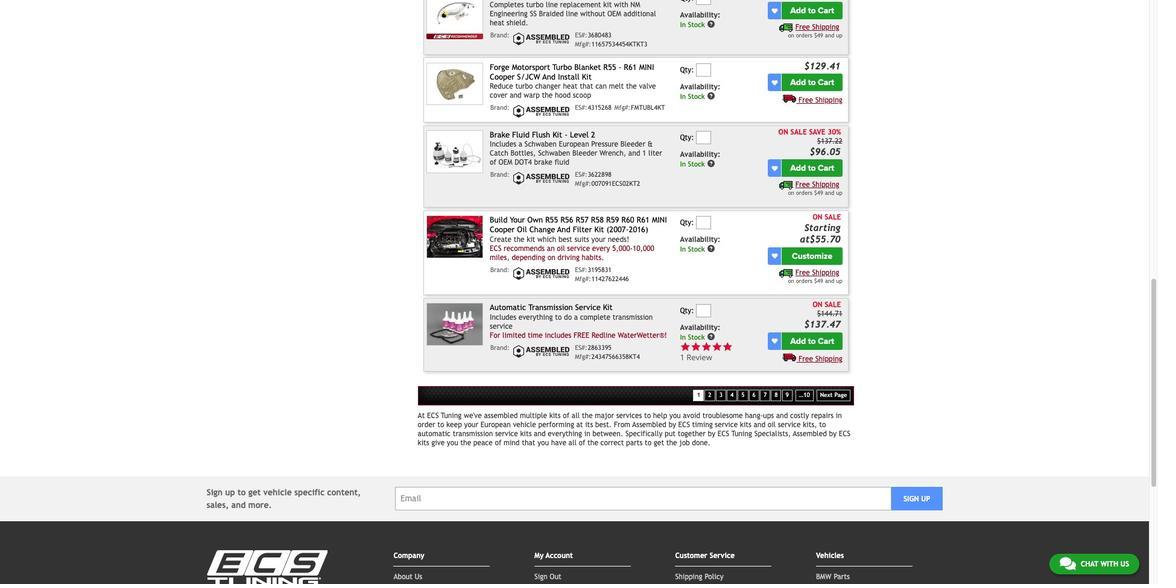 Task type: vqa. For each thing, say whether or not it's contained in the screenshot.
Acceptance
no



Task type: describe. For each thing, give the bounding box(es) containing it.
free right free shipping image
[[796, 181, 810, 189]]

complete
[[580, 313, 611, 321]]

brake
[[490, 130, 510, 139]]

level
[[570, 130, 589, 139]]

and inside brake fluid flush kit - level 2 includes a schwaben european pressure bleeder & catch bottles, schwaben bleeder wrench, and 1 liter of oem dot4 brake fluid
[[629, 149, 640, 158]]

service inside build your own r55 r56 r57 r58 r59 r60 r61 mini cooper oil change and filter kit (2007-2016) create the kit which best suits your needs! ecs recommends an oil service every 5,000-10,000 miles, depending on driving habits.
[[567, 244, 590, 253]]

transmission
[[529, 303, 573, 312]]

turbo inside forge motorsport turbo blanket r55 - r61 mini cooper s/jcw and install kit reduce turbo changer heat that can melt the valve cover and warp the hood scoop
[[515, 82, 533, 91]]

qty: for waterwetter®!
[[680, 306, 694, 315]]

the down 'between.'
[[588, 438, 598, 447]]

brand: for forge
[[490, 104, 510, 111]]

warp
[[524, 91, 540, 100]]

save
[[809, 128, 826, 136]]

1 link
[[693, 390, 704, 401]]

kit inside build your own r55 r56 r57 r58 r59 r60 r61 mini cooper oil change and filter kit (2007-2016) create the kit which best suits your needs! ecs recommends an oil service every 5,000-10,000 miles, depending on driving habits.
[[595, 225, 604, 234]]

1 horizontal spatial service
[[710, 551, 735, 560]]

depending
[[512, 253, 545, 262]]

add to cart for fourth add to cart button from the bottom of the page
[[790, 6, 834, 16]]

next
[[820, 392, 833, 398]]

2 1 review link from the top
[[680, 351, 733, 362]]

up inside sign up to get vehicle specific content, sales, and more.
[[225, 487, 235, 497]]

10,000
[[633, 244, 654, 253]]

ss
[[530, 10, 537, 18]]

0 vertical spatial us
[[1121, 560, 1129, 568]]

braided
[[539, 10, 564, 18]]

1 vertical spatial assembled
[[793, 429, 827, 438]]

turbo inside completes turbo line replacement kit with nm engineering ss braided line without oem additional heat shield.
[[526, 1, 544, 9]]

9 link
[[782, 390, 793, 401]]

5 stock from the top
[[688, 333, 705, 341]]

your inside build your own r55 r56 r57 r58 r59 r60 r61 mini cooper oil change and filter kit (2007-2016) create the kit which best suits your needs! ecs recommends an oil service every 5,000-10,000 miles, depending on driving habits.
[[592, 235, 606, 243]]

6 link
[[749, 390, 759, 401]]

11427622446
[[592, 275, 629, 282]]

1 free shipping on orders $49 and up from the top
[[788, 23, 843, 39]]

$96.05
[[810, 146, 841, 157]]

ecs inside build your own r55 r56 r57 r58 r59 r60 r61 mini cooper oil change and filter kit (2007-2016) create the kit which best suits your needs! ecs recommends an oil service every 5,000-10,000 miles, depending on driving habits.
[[490, 244, 502, 253]]

vehicles
[[816, 551, 844, 560]]

content,
[[327, 487, 361, 497]]

the right melt at top right
[[626, 82, 637, 91]]

1 horizontal spatial line
[[566, 10, 578, 18]]

2 add to wish list image from the top
[[772, 165, 778, 171]]

shipping down $137.47
[[815, 355, 843, 363]]

brand: for build
[[490, 266, 510, 273]]

starting at
[[800, 222, 841, 245]]

$129.41
[[804, 60, 841, 71]]

cart for second add to cart button
[[818, 77, 834, 88]]

9
[[786, 392, 789, 398]]

question sign image for brake fluid flush kit - level 2
[[707, 159, 716, 168]]

service down costly
[[778, 420, 801, 429]]

on for $137.47
[[813, 301, 823, 309]]

at inside at ecs tuning we've assembled multiple kits of all the major services to help you avoid troublesome hang-ups and costly repairs in order to keep your european vehicle performing at its best. from assembled by ecs timing service kits and oil service kits, to automatic transmission service kits and everything in between. specifically put together by ecs tuning specialists, assembled by ecs kits give you the peace of mind that you have all of the correct parts to get the job done.
[[576, 420, 583, 429]]

es#: inside es#: 3680483 mfg#: 11657534454ktkt3
[[575, 32, 587, 39]]

2 orders from the top
[[796, 190, 813, 196]]

es#: 3195831 mfg#: 11427622446
[[575, 266, 629, 282]]

repairs
[[811, 411, 834, 420]]

order
[[418, 420, 435, 429]]

an
[[547, 244, 555, 253]]

dot4
[[515, 158, 532, 167]]

kits down multiple
[[520, 429, 532, 438]]

have
[[551, 438, 567, 447]]

add to cart for 4th add to cart button
[[790, 336, 834, 346]]

mini inside forge motorsport turbo blanket r55 - r61 mini cooper s/jcw and install kit reduce turbo changer heat that can melt the valve cover and warp the hood scoop
[[639, 63, 654, 72]]

qty: for can
[[680, 66, 694, 74]]

forge
[[490, 63, 510, 72]]

a for $137.47
[[574, 313, 578, 321]]

waterwetter®!
[[618, 331, 667, 340]]

1 horizontal spatial by
[[708, 429, 716, 438]]

to inside automatic transmission service kit includes everything to do a complete transmission service for limited time includes free redline waterwetter®!
[[555, 313, 562, 321]]

chat
[[1081, 560, 1099, 568]]

its
[[585, 420, 593, 429]]

brake
[[534, 158, 553, 167]]

free up '…10'
[[799, 355, 813, 363]]

1 vertical spatial us
[[415, 572, 422, 581]]

3 free shipping on orders $49 and up from the top
[[788, 268, 843, 284]]

1 vertical spatial all
[[569, 438, 577, 447]]

specific
[[294, 487, 325, 497]]

1 question sign image from the top
[[707, 20, 716, 29]]

assembled
[[484, 411, 518, 420]]

kits down "automatic"
[[418, 438, 429, 447]]

free up $129.41
[[796, 23, 810, 32]]

3195831
[[588, 266, 612, 273]]

timing
[[692, 420, 713, 429]]

shipping policy
[[675, 572, 724, 581]]

cover
[[490, 91, 508, 100]]

availability: in stock for brake fluid flush kit - level 2
[[680, 150, 721, 168]]

service up mind
[[495, 429, 518, 438]]

es#3622898 - 007091ecs02kt2 - brake fluid flush kit - level 2 - includes a schwaben european pressure bleeder & catch bottles, schwaben bleeder wrench, and 1 liter of oem dot4 brake fluid - assembled by ecs - audi bmw volkswagen mini porsche image
[[427, 130, 483, 173]]

of up performing
[[563, 411, 570, 420]]

free down customize
[[796, 268, 810, 277]]

policy
[[705, 572, 724, 581]]

and inside forge motorsport turbo blanket r55 - r61 mini cooper s/jcw and install kit reduce turbo changer heat that can melt the valve cover and warp the hood scoop
[[510, 91, 522, 100]]

bmw
[[816, 572, 832, 581]]

oil inside at ecs tuning we've assembled multiple kits of all the major services to help you avoid troublesome hang-ups and costly repairs in order to keep your european vehicle performing at its best. from assembled by ecs timing service kits and oil service kits, to automatic transmission service kits and everything in between. specifically put together by ecs tuning specialists, assembled by ecs kits give you the peace of mind that you have all of the correct parts to get the job done.
[[768, 420, 776, 429]]

r58
[[591, 215, 604, 224]]

from
[[614, 420, 631, 429]]

everything inside at ecs tuning we've assembled multiple kits of all the major services to help you avoid troublesome hang-ups and costly repairs in order to keep your european vehicle performing at its best. from assembled by ecs timing service kits and oil service kits, to automatic transmission service kits and everything in between. specifically put together by ecs tuning specialists, assembled by ecs kits give you the peace of mind that you have all of the correct parts to get the job done.
[[548, 429, 582, 438]]

24347566358kt4
[[592, 353, 640, 360]]

sign up to get vehicle specific content, sales, and more.
[[207, 487, 361, 510]]

chat with us
[[1081, 560, 1129, 568]]

r59
[[606, 215, 619, 224]]

automatic transmission service kit link
[[490, 303, 613, 312]]

and inside sign up to get vehicle specific content, sales, and more.
[[231, 500, 246, 510]]

1 stock from the top
[[688, 21, 705, 29]]

of down its at right bottom
[[579, 438, 586, 447]]

and up on sale
[[825, 190, 835, 196]]

mind
[[504, 438, 520, 447]]

european inside brake fluid flush kit - level 2 includes a schwaben european pressure bleeder & catch bottles, schwaben bleeder wrench, and 1 liter of oem dot4 brake fluid
[[559, 140, 589, 149]]

the down put
[[667, 438, 677, 447]]

that inside forge motorsport turbo blanket r55 - r61 mini cooper s/jcw and install kit reduce turbo changer heat that can melt the valve cover and warp the hood scoop
[[580, 82, 593, 91]]

3 link
[[716, 390, 726, 401]]

1 assembled by ecs - corporate logo image from the top
[[512, 32, 572, 47]]

the down changer
[[542, 91, 553, 100]]

recommends
[[504, 244, 545, 253]]

es#: for turbo
[[575, 104, 587, 111]]

replacement
[[560, 1, 601, 9]]

shipping down customize
[[812, 268, 840, 277]]

for
[[490, 331, 500, 340]]

2 inside brake fluid flush kit - level 2 includes a schwaben european pressure bleeder & catch bottles, schwaben bleeder wrench, and 1 liter of oem dot4 brake fluid
[[591, 130, 595, 139]]

es#: 3622898 mfg#: 007091ecs02kt2
[[575, 171, 640, 187]]

1 inside brake fluid flush kit - level 2 includes a schwaben european pressure bleeder & catch bottles, schwaben bleeder wrench, and 1 liter of oem dot4 brake fluid
[[643, 149, 646, 158]]

kit inside brake fluid flush kit - level 2 includes a schwaben european pressure bleeder & catch bottles, schwaben bleeder wrench, and 1 liter of oem dot4 brake fluid
[[553, 130, 562, 139]]

and inside forge motorsport turbo blanket r55 - r61 mini cooper s/jcw and install kit reduce turbo changer heat that can melt the valve cover and warp the hood scoop
[[543, 72, 556, 81]]

brake fluid flush kit - level 2 includes a schwaben european pressure bleeder & catch bottles, schwaben bleeder wrench, and 1 liter of oem dot4 brake fluid
[[490, 130, 662, 167]]

0 vertical spatial tuning
[[441, 411, 462, 420]]

free up save
[[799, 96, 813, 105]]

ecs down troublesome
[[718, 429, 729, 438]]

- inside brake fluid flush kit - level 2 includes a schwaben european pressure bleeder & catch bottles, schwaben bleeder wrench, and 1 liter of oem dot4 brake fluid
[[565, 130, 568, 139]]

1 1 review link from the top
[[680, 342, 766, 362]]

r60
[[622, 215, 634, 224]]

availability: in stock for build your own r55 r56 r57 r58 r59 r60 r61 mini cooper oil change and filter kit (2007-2016)
[[680, 236, 721, 253]]

5 availability: in stock from the top
[[680, 323, 721, 341]]

0 horizontal spatial in
[[584, 429, 590, 438]]

change
[[530, 225, 555, 234]]

melt
[[609, 82, 624, 91]]

2 horizontal spatial you
[[670, 411, 681, 420]]

availability: in stock for forge motorsport turbo blanket r55 - r61 mini cooper s/jcw and install kit
[[680, 83, 721, 101]]

services
[[616, 411, 642, 420]]

includes inside automatic transmission service kit includes everything to do a complete transmission service for limited time includes free redline waterwetter®!
[[490, 313, 516, 321]]

job
[[679, 438, 690, 447]]

and right 'ups'
[[776, 411, 788, 420]]

0 vertical spatial all
[[572, 411, 580, 420]]

0 vertical spatial assembled
[[632, 420, 667, 429]]

assembled by ecs - corporate logo image for fluid
[[512, 171, 572, 186]]

heat inside completes turbo line replacement kit with nm engineering ss braided line without oem additional heat shield.
[[490, 19, 505, 27]]

and down customize
[[825, 277, 835, 284]]

shipping up on sale
[[812, 181, 840, 189]]

turbo
[[553, 63, 572, 72]]

page
[[835, 392, 847, 398]]

4
[[731, 392, 734, 398]]

$55.70
[[810, 234, 841, 245]]

3 add to cart button from the top
[[782, 159, 843, 177]]

my
[[535, 551, 544, 560]]

oil inside build your own r55 r56 r57 r58 r59 r60 r61 mini cooper oil change and filter kit (2007-2016) create the kit which best suits your needs! ecs recommends an oil service every 5,000-10,000 miles, depending on driving habits.
[[557, 244, 565, 253]]

es#4315268 - fmtubl4kt - forge motorsport turbo blanket r55 - r61 mini cooper s/jcw and install kit  - reduce turbo changer heat that can melt the valve cover and warp the hood scoop - assembled by ecs - mini image
[[427, 63, 483, 105]]

ecs down page at right bottom
[[839, 429, 851, 438]]

automatic
[[418, 429, 451, 438]]

3
[[720, 392, 723, 398]]

vehicle inside sign up to get vehicle specific content, sales, and more.
[[263, 487, 292, 497]]

the left peace
[[461, 438, 471, 447]]

kits down hang-
[[740, 420, 752, 429]]

do
[[564, 313, 572, 321]]

1 orders from the top
[[796, 32, 813, 39]]

4 link
[[727, 390, 737, 401]]

1 availability: from the top
[[680, 11, 721, 20]]

mini inside build your own r55 r56 r57 r58 r59 r60 r61 mini cooper oil change and filter kit (2007-2016) create the kit which best suits your needs! ecs recommends an oil service every 5,000-10,000 miles, depending on driving habits.
[[652, 215, 667, 224]]

ecs down avoid in the right of the page
[[678, 420, 690, 429]]

assembled by ecs - corporate logo image for motorsport
[[512, 104, 572, 119]]

avoid
[[683, 411, 700, 420]]

2 free shipping on orders $49 and up from the top
[[788, 181, 843, 196]]

3 orders from the top
[[796, 277, 813, 284]]

2 horizontal spatial by
[[829, 429, 837, 438]]

scoop
[[573, 91, 591, 100]]

on sale
[[813, 213, 841, 221]]

more.
[[248, 500, 272, 510]]

free shipping image
[[780, 181, 793, 190]]

5
[[742, 392, 745, 398]]

transmission inside automatic transmission service kit includes everything to do a complete transmission service for limited time includes free redline waterwetter®!
[[613, 313, 653, 321]]

4 add from the top
[[790, 336, 806, 346]]

and up $129.41
[[825, 32, 835, 39]]

kit inside forge motorsport turbo blanket r55 - r61 mini cooper s/jcw and install kit reduce turbo changer heat that can melt the valve cover and warp the hood scoop
[[582, 72, 592, 81]]

mfg#: for r58
[[575, 275, 591, 282]]

2 add to cart button from the top
[[782, 74, 843, 91]]

add to cart for third add to cart button from the top of the page
[[790, 163, 834, 173]]

cart for fourth add to cart button from the bottom of the page
[[818, 6, 834, 16]]

1 vertical spatial schwaben
[[538, 149, 570, 158]]

availability: for build your own r55 r56 r57 r58 r59 r60 r61 mini cooper oil change and filter kit (2007-2016)
[[680, 236, 721, 244]]

of left mind
[[495, 438, 502, 447]]

shipping up $129.41
[[812, 23, 840, 32]]

hang-
[[745, 411, 763, 420]]

of inside brake fluid flush kit - level 2 includes a schwaben european pressure bleeder & catch bottles, schwaben bleeder wrench, and 1 liter of oem dot4 brake fluid
[[490, 158, 496, 167]]

on inside build your own r55 r56 r57 r58 r59 r60 r61 mini cooper oil change and filter kit (2007-2016) create the kit which best suits your needs! ecs recommends an oil service every 5,000-10,000 miles, depending on driving habits.
[[548, 253, 555, 262]]

$144.71
[[817, 310, 843, 318]]

bottles,
[[511, 149, 536, 158]]

2 add from the top
[[790, 77, 806, 88]]

company
[[394, 551, 425, 560]]

the up its at right bottom
[[582, 411, 593, 420]]

es#3680483 - 11657534454ktkt3 - turbo oil lines kit - upgraded feed line - completes turbo line replacement kit with nm engineering ss braided line without oem additional heat shield. - assembled by ecs - mini image
[[427, 0, 483, 34]]

with inside chat with us link
[[1101, 560, 1119, 568]]

give
[[432, 438, 445, 447]]

2 question sign image from the top
[[707, 332, 716, 341]]

install
[[558, 72, 580, 81]]

motorsport
[[512, 63, 550, 72]]

1 add from the top
[[790, 6, 806, 16]]

ecs tuning image
[[207, 550, 327, 584]]

next page
[[820, 392, 847, 398]]

build
[[490, 215, 508, 224]]

done.
[[692, 438, 711, 447]]

bmw parts
[[816, 572, 850, 581]]

mfg#: for 2
[[575, 180, 591, 187]]

1 $49 from the top
[[814, 32, 823, 39]]

1 vertical spatial tuning
[[732, 429, 752, 438]]

5 availability: from the top
[[680, 323, 721, 332]]

which
[[538, 235, 557, 243]]

to inside sign up to get vehicle specific content, sales, and more.
[[238, 487, 246, 497]]



Task type: locate. For each thing, give the bounding box(es) containing it.
0 horizontal spatial at
[[576, 420, 583, 429]]

question sign image
[[707, 92, 716, 100], [707, 332, 716, 341]]

3 star image from the left
[[722, 342, 733, 352]]

1 horizontal spatial your
[[592, 235, 606, 243]]

4 availability: in stock from the top
[[680, 236, 721, 253]]

habits.
[[582, 253, 604, 262]]

es#: for service
[[575, 344, 587, 351]]

1 vertical spatial your
[[464, 420, 478, 429]]

schwaben down flush
[[525, 140, 557, 149]]

assembled by ecs - corporate logo image down time
[[512, 344, 572, 359]]

stock for brake fluid flush kit - level 2
[[688, 160, 705, 168]]

add to cart for second add to cart button
[[790, 77, 834, 88]]

0 vertical spatial kit
[[603, 1, 612, 9]]

0 vertical spatial and
[[543, 72, 556, 81]]

3 assembled by ecs - corporate logo image from the top
[[512, 171, 572, 186]]

add to cart button down $137.47
[[782, 332, 843, 350]]

$49 down customize
[[814, 277, 823, 284]]

star image
[[691, 342, 701, 352], [701, 342, 712, 352], [722, 342, 733, 352]]

3 es#: from the top
[[575, 171, 587, 178]]

heat down engineering
[[490, 19, 505, 27]]

sale for $96.05
[[791, 128, 807, 136]]

1 vertical spatial 1
[[680, 351, 685, 362]]

2 star image from the left
[[712, 342, 722, 352]]

kits up performing
[[549, 411, 561, 420]]

fluid
[[512, 130, 530, 139]]

get inside at ecs tuning we've assembled multiple kits of all the major services to help you avoid troublesome hang-ups and costly repairs in order to keep your european vehicle performing at its best. from assembled by ecs timing service kits and oil service kits, to automatic transmission service kits and everything in between. specifically put together by ecs tuning specialists, assembled by ecs kits give you the peace of mind that you have all of the correct parts to get the job done.
[[654, 438, 664, 447]]

1 star image from the left
[[691, 342, 701, 352]]

1 in from the top
[[680, 21, 686, 29]]

cart down $96.05
[[818, 163, 834, 173]]

in right 'repairs'
[[836, 411, 842, 420]]

1 left 2 link
[[697, 392, 701, 398]]

4 availability: from the top
[[680, 236, 721, 244]]

oem right without
[[608, 10, 621, 18]]

4 in from the top
[[680, 245, 686, 253]]

2 availability: from the top
[[680, 83, 721, 91]]

2 vertical spatial orders
[[796, 277, 813, 284]]

cart for third add to cart button from the top of the page
[[818, 163, 834, 173]]

pressure
[[591, 140, 618, 149]]

1 cooper from the top
[[490, 72, 515, 81]]

es#2863395 - 24347566358kt4 - automatic transmission service kit - includes everything to do a complete transmission service - assembled by ecs - mini image
[[427, 303, 483, 346]]

mfg#: inside es#: 3680483 mfg#: 11657534454ktkt3
[[575, 41, 591, 48]]

3 $49 from the top
[[814, 277, 823, 284]]

mfg#: inside es#: 3622898 mfg#: 007091ecs02kt2
[[575, 180, 591, 187]]

2 vertical spatial free shipping on orders $49 and up
[[788, 268, 843, 284]]

0 horizontal spatial 1
[[643, 149, 646, 158]]

3 availability: from the top
[[680, 150, 721, 159]]

on
[[779, 128, 789, 136], [813, 213, 823, 221], [813, 301, 823, 309]]

6
[[753, 392, 756, 398]]

everything down transmission
[[519, 313, 553, 321]]

every
[[592, 244, 610, 253]]

mfg#: for r61
[[615, 104, 631, 111]]

brand: down miles,
[[490, 266, 510, 273]]

0 vertical spatial transmission
[[613, 313, 653, 321]]

4 brand: from the top
[[490, 266, 510, 273]]

1 brand: from the top
[[490, 32, 510, 39]]

1 review link up 2 link
[[680, 351, 733, 362]]

0 vertical spatial mini
[[639, 63, 654, 72]]

2 add to cart from the top
[[790, 77, 834, 88]]

2 assembled by ecs - corporate logo image from the top
[[512, 104, 572, 119]]

1 review link
[[680, 342, 766, 362], [680, 351, 733, 362]]

r55 up melt at top right
[[604, 63, 616, 72]]

question sign image
[[707, 20, 716, 29], [707, 159, 716, 168], [707, 245, 716, 253]]

4 cart from the top
[[818, 336, 834, 346]]

3 availability: in stock from the top
[[680, 150, 721, 168]]

1 vertical spatial kit
[[527, 235, 535, 243]]

a right do
[[574, 313, 578, 321]]

es#: inside es#: 3195831 mfg#: 11427622446
[[575, 266, 587, 273]]

2 availability: in stock from the top
[[680, 83, 721, 101]]

es#: for own
[[575, 266, 587, 273]]

1 vertical spatial everything
[[548, 429, 582, 438]]

star image up 2 link
[[701, 342, 712, 352]]

forge motorsport turbo blanket r55 - r61 mini cooper s/jcw and install kit reduce turbo changer heat that can melt the valve cover and warp the hood scoop
[[490, 63, 656, 100]]

0 horizontal spatial vehicle
[[263, 487, 292, 497]]

1 vertical spatial that
[[522, 438, 535, 447]]

add to wish list image for second add to cart button
[[772, 79, 778, 86]]

…10
[[799, 392, 810, 398]]

es#:
[[575, 32, 587, 39], [575, 104, 587, 111], [575, 171, 587, 178], [575, 266, 587, 273], [575, 344, 587, 351]]

add to cart button down $96.05
[[782, 159, 843, 177]]

3 add from the top
[[790, 163, 806, 173]]

mini up valve
[[639, 63, 654, 72]]

you right give
[[447, 438, 458, 447]]

- left level
[[565, 130, 568, 139]]

None text field
[[696, 63, 711, 77], [696, 131, 711, 144], [696, 216, 711, 229], [696, 304, 711, 317], [696, 63, 711, 77], [696, 131, 711, 144], [696, 216, 711, 229], [696, 304, 711, 317]]

Email email field
[[395, 487, 892, 511]]

3 qty: from the top
[[680, 218, 694, 227]]

1 vertical spatial question sign image
[[707, 159, 716, 168]]

between.
[[593, 429, 623, 438]]

3 question sign image from the top
[[707, 245, 716, 253]]

2 vertical spatial sale
[[825, 301, 841, 309]]

customize
[[792, 251, 833, 261]]

4 add to cart from the top
[[790, 336, 834, 346]]

0 horizontal spatial 2
[[591, 130, 595, 139]]

mfg#: inside es#: 2863395 mfg#: 24347566358kt4
[[575, 353, 591, 360]]

add to wish list image
[[772, 8, 778, 14], [772, 165, 778, 171], [772, 253, 778, 259]]

cart for 4th add to cart button
[[818, 336, 834, 346]]

1 add to wish list image from the top
[[772, 8, 778, 14]]

2 vertical spatial on
[[813, 301, 823, 309]]

1 vertical spatial turbo
[[515, 82, 533, 91]]

0 vertical spatial service
[[575, 303, 601, 312]]

put
[[665, 429, 676, 438]]

valve
[[639, 82, 656, 91]]

1
[[643, 149, 646, 158], [680, 351, 685, 362], [697, 392, 701, 398]]

0 horizontal spatial by
[[669, 420, 676, 429]]

assembled by ecs - corporate logo image down depending at the top
[[512, 266, 572, 281]]

es#: 2863395 mfg#: 24347566358kt4
[[575, 344, 640, 360]]

sign inside sign up to get vehicle specific content, sales, and more.
[[207, 487, 223, 497]]

about
[[394, 572, 413, 581]]

None text field
[[696, 0, 711, 5]]

in down its at right bottom
[[584, 429, 590, 438]]

all right have
[[569, 438, 577, 447]]

orders down customize
[[796, 277, 813, 284]]

and down hang-
[[754, 420, 766, 429]]

4 add to cart button from the top
[[782, 332, 843, 350]]

cooper inside forge motorsport turbo blanket r55 - r61 mini cooper s/jcw and install kit reduce turbo changer heat that can melt the valve cover and warp the hood scoop
[[490, 72, 515, 81]]

european down assembled
[[481, 420, 511, 429]]

1 left review
[[680, 351, 685, 362]]

5 assembled by ecs - corporate logo image from the top
[[512, 344, 572, 359]]

oem inside brake fluid flush kit - level 2 includes a schwaben european pressure bleeder & catch bottles, schwaben bleeder wrench, and 1 liter of oem dot4 brake fluid
[[499, 158, 513, 167]]

a for $96.05
[[519, 140, 522, 149]]

shipping
[[812, 23, 840, 32], [815, 96, 843, 105], [812, 181, 840, 189], [812, 268, 840, 277], [815, 355, 843, 363], [675, 572, 703, 581]]

the
[[626, 82, 637, 91], [542, 91, 553, 100], [514, 235, 525, 243], [582, 411, 593, 420], [461, 438, 471, 447], [588, 438, 598, 447], [667, 438, 677, 447]]

1 add to cart button from the top
[[782, 2, 843, 20]]

1 horizontal spatial european
[[559, 140, 589, 149]]

2 includes from the top
[[490, 313, 516, 321]]

8 link
[[771, 390, 782, 401]]

2 stock from the top
[[688, 92, 705, 101]]

0 vertical spatial r61
[[624, 63, 637, 72]]

30%
[[828, 128, 841, 136]]

1 horizontal spatial kit
[[603, 1, 612, 9]]

availability:
[[680, 11, 721, 20], [680, 83, 721, 91], [680, 150, 721, 159], [680, 236, 721, 244], [680, 323, 721, 332]]

at inside starting at
[[800, 234, 810, 245]]

assembled down kits,
[[793, 429, 827, 438]]

1 horizontal spatial you
[[538, 438, 549, 447]]

your
[[510, 215, 525, 224]]

0 vertical spatial 1
[[643, 149, 646, 158]]

2 cart from the top
[[818, 77, 834, 88]]

and left liter
[[629, 149, 640, 158]]

cart down $137.47
[[818, 336, 834, 346]]

brand:
[[490, 32, 510, 39], [490, 104, 510, 111], [490, 171, 510, 178], [490, 266, 510, 273], [490, 344, 510, 351]]

in for brake fluid flush kit - level 2
[[680, 160, 686, 168]]

8
[[775, 392, 778, 398]]

0 horizontal spatial your
[[464, 420, 478, 429]]

cart up $129.41
[[818, 6, 834, 16]]

with inside completes turbo line replacement kit with nm engineering ss braided line without oem additional heat shield.
[[614, 1, 629, 9]]

1 vertical spatial free shipping on orders $49 and up
[[788, 181, 843, 196]]

oil
[[557, 244, 565, 253], [768, 420, 776, 429]]

bmw parts link
[[816, 572, 850, 581]]

1 for the 1 link
[[697, 392, 701, 398]]

1 horizontal spatial a
[[574, 313, 578, 321]]

1 free shipping from the top
[[799, 96, 843, 105]]

0 vertical spatial add to wish list image
[[772, 8, 778, 14]]

0 vertical spatial heat
[[490, 19, 505, 27]]

heat inside forge motorsport turbo blanket r55 - r61 mini cooper s/jcw and install kit reduce turbo changer heat that can melt the valve cover and warp the hood scoop
[[563, 82, 578, 91]]

sale for $137.47
[[825, 301, 841, 309]]

r61 inside build your own r55 r56 r57 r58 r59 r60 r61 mini cooper oil change and filter kit (2007-2016) create the kit which best suits your needs! ecs recommends an oil service every 5,000-10,000 miles, depending on driving habits.
[[637, 215, 650, 224]]

sign for sign up to get vehicle specific content, sales, and more.
[[207, 487, 223, 497]]

sale inside on sale $144.71 $137.47
[[825, 301, 841, 309]]

1 horizontal spatial in
[[836, 411, 842, 420]]

0 vertical spatial oem
[[608, 10, 621, 18]]

schwaben up the fluid
[[538, 149, 570, 158]]

&
[[648, 140, 653, 149]]

tuning
[[441, 411, 462, 420], [732, 429, 752, 438]]

kit inside build your own r55 r56 r57 r58 r59 r60 r61 mini cooper oil change and filter kit (2007-2016) create the kit which best suits your needs! ecs recommends an oil service every 5,000-10,000 miles, depending on driving habits.
[[527, 235, 535, 243]]

sign for sign out
[[535, 572, 548, 581]]

on inside on sale save 30% $137.22 $96.05
[[779, 128, 789, 136]]

the down oil
[[514, 235, 525, 243]]

peace
[[473, 438, 493, 447]]

es#: left 3680483
[[575, 32, 587, 39]]

help
[[653, 411, 667, 420]]

account
[[546, 551, 573, 560]]

heat down install
[[563, 82, 578, 91]]

2 horizontal spatial sign
[[904, 495, 919, 503]]

availability: in stock
[[680, 11, 721, 29], [680, 83, 721, 101], [680, 150, 721, 168], [680, 236, 721, 253], [680, 323, 721, 341]]

- inside forge motorsport turbo blanket r55 - r61 mini cooper s/jcw and install kit reduce turbo changer heat that can melt the valve cover and warp the hood scoop
[[619, 63, 622, 72]]

1 vertical spatial 2
[[708, 392, 712, 398]]

ecs up miles,
[[490, 244, 502, 253]]

miles,
[[490, 253, 510, 262]]

availability: for forge motorsport turbo blanket r55 - r61 mini cooper s/jcw and install kit
[[680, 83, 721, 91]]

the inside build your own r55 r56 r57 r58 r59 r60 r61 mini cooper oil change and filter kit (2007-2016) create the kit which best suits your needs! ecs recommends an oil service every 5,000-10,000 miles, depending on driving habits.
[[514, 235, 525, 243]]

a up the bottles,
[[519, 140, 522, 149]]

mfg#: inside es#: 3195831 mfg#: 11427622446
[[575, 275, 591, 282]]

question sign image for build your own r55 r56 r57 r58 r59 r60 r61 mini cooper oil change and filter kit (2007-2016)
[[707, 245, 716, 253]]

2 add to wish list image from the top
[[772, 338, 778, 344]]

shipping down customer
[[675, 572, 703, 581]]

1 vertical spatial at
[[576, 420, 583, 429]]

qty: for wrench,
[[680, 133, 694, 142]]

service
[[567, 244, 590, 253], [490, 322, 513, 330], [715, 420, 738, 429], [778, 420, 801, 429], [495, 429, 518, 438]]

1 vertical spatial in
[[584, 429, 590, 438]]

driving
[[558, 253, 580, 262]]

service inside automatic transmission service kit includes everything to do a complete transmission service for limited time includes free redline waterwetter®!
[[490, 322, 513, 330]]

1 vertical spatial includes
[[490, 313, 516, 321]]

3 add to wish list image from the top
[[772, 253, 778, 259]]

1 vertical spatial oil
[[768, 420, 776, 429]]

1 es#: from the top
[[575, 32, 587, 39]]

mfg#:
[[575, 41, 591, 48], [615, 104, 631, 111], [575, 180, 591, 187], [575, 275, 591, 282], [575, 353, 591, 360]]

4 es#: from the top
[[575, 266, 587, 273]]

with left nm
[[614, 1, 629, 9]]

0 vertical spatial on
[[779, 128, 789, 136]]

1 vertical spatial vehicle
[[263, 487, 292, 497]]

shipping up 30%
[[815, 96, 843, 105]]

star image right review
[[722, 342, 733, 352]]

catch
[[490, 149, 508, 158]]

on inside on sale $144.71 $137.47
[[813, 301, 823, 309]]

sign up
[[904, 495, 931, 503]]

5 in from the top
[[680, 333, 686, 341]]

get inside sign up to get vehicle specific content, sales, and more.
[[248, 487, 261, 497]]

everything
[[519, 313, 553, 321], [548, 429, 582, 438]]

everything up have
[[548, 429, 582, 438]]

chat with us link
[[1050, 554, 1140, 574]]

1 includes from the top
[[490, 140, 516, 149]]

vehicle inside at ecs tuning we've assembled multiple kits of all the major services to help you avoid troublesome hang-ups and costly repairs in order to keep your european vehicle performing at its best. from assembled by ecs timing service kits and oil service kits, to automatic transmission service kits and everything in between. specifically put together by ecs tuning specialists, assembled by ecs kits give you the peace of mind that you have all of the correct parts to get the job done.
[[513, 420, 536, 429]]

sale left save
[[791, 128, 807, 136]]

3 add to cart from the top
[[790, 163, 834, 173]]

5 es#: from the top
[[575, 344, 587, 351]]

ecs up order
[[427, 411, 439, 420]]

2
[[591, 130, 595, 139], [708, 392, 712, 398]]

4 qty: from the top
[[680, 306, 694, 315]]

free shipping up save
[[799, 96, 843, 105]]

1 vertical spatial on
[[813, 213, 823, 221]]

es#: inside es#: 2863395 mfg#: 24347566358kt4
[[575, 344, 587, 351]]

…10 link
[[796, 390, 814, 401]]

1 review link up 3
[[680, 342, 766, 362]]

kit inside automatic transmission service kit includes everything to do a complete transmission service for limited time includes free redline waterwetter®!
[[603, 303, 613, 312]]

2 vertical spatial 1
[[697, 392, 701, 398]]

assembled by ecs - corporate logo image
[[512, 32, 572, 47], [512, 104, 572, 119], [512, 171, 572, 186], [512, 266, 572, 281], [512, 344, 572, 359]]

0 vertical spatial line
[[546, 1, 558, 9]]

r55 inside forge motorsport turbo blanket r55 - r61 mini cooper s/jcw and install kit reduce turbo changer heat that can melt the valve cover and warp the hood scoop
[[604, 63, 616, 72]]

in for forge motorsport turbo blanket r55 - r61 mini cooper s/jcw and install kit
[[680, 92, 686, 101]]

es#: for flush
[[575, 171, 587, 178]]

r55 inside build your own r55 r56 r57 r58 r59 r60 r61 mini cooper oil change and filter kit (2007-2016) create the kit which best suits your needs! ecs recommends an oil service every 5,000-10,000 miles, depending on driving habits.
[[545, 215, 558, 224]]

kit right flush
[[553, 130, 562, 139]]

review
[[687, 351, 712, 362]]

es#3195831 - 11427622446 - build your own r55 r56 r57 r58 r59 r60 r61 mini cooper oil change and filter kit (2007-2016) - create the kit which best suits your needs! - assembled by ecs - mini image
[[427, 215, 483, 258]]

1 vertical spatial add to wish list image
[[772, 165, 778, 171]]

oil up specialists,
[[768, 420, 776, 429]]

troublesome
[[703, 411, 743, 420]]

2 question sign image from the top
[[707, 159, 716, 168]]

add to wish list image for 4th add to cart button
[[772, 338, 778, 344]]

up
[[836, 32, 843, 39], [836, 190, 843, 196], [836, 277, 843, 284], [225, 487, 235, 497], [921, 495, 931, 503]]

assembled by ecs - corporate logo image for your
[[512, 266, 572, 281]]

customer
[[675, 551, 708, 560]]

bleeder left &
[[621, 140, 646, 149]]

2 star image from the left
[[701, 342, 712, 352]]

free shipping on orders $49 and up up on sale
[[788, 181, 843, 196]]

build your own r55 r56 r57 r58 r59 r60 r61 mini cooper oil change and filter kit (2007-2016) create the kit which best suits your needs! ecs recommends an oil service every 5,000-10,000 miles, depending on driving habits.
[[490, 215, 667, 262]]

2 vertical spatial add to wish list image
[[772, 253, 778, 259]]

brand: for brake
[[490, 171, 510, 178]]

oil
[[517, 225, 527, 234]]

add
[[790, 6, 806, 16], [790, 77, 806, 88], [790, 163, 806, 173], [790, 336, 806, 346]]

r55 up change
[[545, 215, 558, 224]]

3 cart from the top
[[818, 163, 834, 173]]

includes up catch
[[490, 140, 516, 149]]

assembled by ecs - corporate logo image down ss
[[512, 32, 572, 47]]

0 horizontal spatial sign
[[207, 487, 223, 497]]

1 availability: in stock from the top
[[680, 11, 721, 29]]

0 horizontal spatial you
[[447, 438, 458, 447]]

1 question sign image from the top
[[707, 92, 716, 100]]

3 in from the top
[[680, 160, 686, 168]]

1 horizontal spatial 1
[[680, 351, 685, 362]]

2 link
[[705, 390, 715, 401]]

1 vertical spatial cooper
[[490, 225, 515, 234]]

1 horizontal spatial -
[[619, 63, 622, 72]]

0 vertical spatial 2
[[591, 130, 595, 139]]

0 horizontal spatial european
[[481, 420, 511, 429]]

get up more.
[[248, 487, 261, 497]]

5 brand: from the top
[[490, 344, 510, 351]]

1 horizontal spatial us
[[1121, 560, 1129, 568]]

2 cooper from the top
[[490, 225, 515, 234]]

suits
[[575, 235, 589, 243]]

kit down blanket
[[582, 72, 592, 81]]

1 vertical spatial mini
[[652, 215, 667, 224]]

mfg#: down the 3195831
[[575, 275, 591, 282]]

comments image
[[1060, 556, 1076, 571]]

0 vertical spatial schwaben
[[525, 140, 557, 149]]

1 vertical spatial r55
[[545, 215, 558, 224]]

1 horizontal spatial with
[[1101, 560, 1119, 568]]

1 vertical spatial orders
[[796, 190, 813, 196]]

r61
[[624, 63, 637, 72], [637, 215, 650, 224]]

and up best
[[557, 225, 571, 234]]

a inside automatic transmission service kit includes everything to do a complete transmission service for limited time includes free redline waterwetter®!
[[574, 313, 578, 321]]

add down $129.41
[[790, 77, 806, 88]]

oem down catch
[[499, 158, 513, 167]]

to
[[808, 6, 816, 16], [808, 77, 816, 88], [808, 163, 816, 173], [555, 313, 562, 321], [808, 336, 816, 346], [644, 411, 651, 420], [438, 420, 444, 429], [819, 420, 826, 429], [645, 438, 652, 447], [238, 487, 246, 497]]

r57
[[576, 215, 589, 224]]

add to cart down $129.41
[[790, 77, 834, 88]]

1 horizontal spatial sign
[[535, 572, 548, 581]]

1 horizontal spatial and
[[557, 225, 571, 234]]

1 vertical spatial free shipping
[[799, 355, 843, 363]]

0 horizontal spatial that
[[522, 438, 535, 447]]

flush
[[532, 130, 550, 139]]

ecs tuning recommends this product. image
[[427, 34, 483, 39]]

1 vertical spatial bleeder
[[573, 149, 598, 158]]

wrench,
[[600, 149, 626, 158]]

own
[[527, 215, 543, 224]]

by up put
[[669, 420, 676, 429]]

forge motorsport turbo blanket r55 - r61 mini cooper s/jcw and install kit link
[[490, 63, 654, 81]]

es#: inside es#: 3622898 mfg#: 007091ecs02kt2
[[575, 171, 587, 178]]

includes inside brake fluid flush kit - level 2 includes a schwaben european pressure bleeder & catch bottles, schwaben bleeder wrench, and 1 liter of oem dot4 brake fluid
[[490, 140, 516, 149]]

3 stock from the top
[[688, 160, 705, 168]]

2 es#: from the top
[[575, 104, 587, 111]]

0 horizontal spatial kit
[[527, 235, 535, 243]]

engineering
[[490, 10, 528, 18]]

0 vertical spatial a
[[519, 140, 522, 149]]

star image
[[680, 342, 691, 352], [712, 342, 722, 352]]

0 vertical spatial free shipping
[[799, 96, 843, 105]]

brand: down shield.
[[490, 32, 510, 39]]

kit
[[582, 72, 592, 81], [553, 130, 562, 139], [595, 225, 604, 234], [603, 303, 613, 312]]

and down performing
[[534, 429, 546, 438]]

stock for forge motorsport turbo blanket r55 - r61 mini cooper s/jcw and install kit
[[688, 92, 705, 101]]

about us link
[[394, 572, 422, 581]]

1 add to cart from the top
[[790, 6, 834, 16]]

0 horizontal spatial line
[[546, 1, 558, 9]]

service up for
[[490, 322, 513, 330]]

availability: for brake fluid flush kit - level 2
[[680, 150, 721, 159]]

at
[[418, 411, 425, 420]]

1 horizontal spatial that
[[580, 82, 593, 91]]

everything inside automatic transmission service kit includes everything to do a complete transmission service for limited time includes free redline waterwetter®!
[[519, 313, 553, 321]]

sign inside button
[[904, 495, 919, 503]]

1 cart from the top
[[818, 6, 834, 16]]

us right chat
[[1121, 560, 1129, 568]]

sale inside on sale save 30% $137.22 $96.05
[[791, 128, 807, 136]]

4 stock from the top
[[688, 245, 705, 253]]

star image up the 1 link
[[691, 342, 701, 352]]

0 vertical spatial that
[[580, 82, 593, 91]]

filter
[[573, 225, 592, 234]]

1 add to wish list image from the top
[[772, 79, 778, 86]]

2 left 3
[[708, 392, 712, 398]]

get down specifically on the right bottom of page
[[654, 438, 664, 447]]

0 horizontal spatial with
[[614, 1, 629, 9]]

1 qty: from the top
[[680, 66, 694, 74]]

with right chat
[[1101, 560, 1119, 568]]

brand: for automatic
[[490, 344, 510, 351]]

es#: left 3622898 at the top of the page
[[575, 171, 587, 178]]

qty: for 2016)
[[680, 218, 694, 227]]

1 horizontal spatial assembled
[[793, 429, 827, 438]]

sign for sign up
[[904, 495, 919, 503]]

service inside automatic transmission service kit includes everything to do a complete transmission service for limited time includes free redline waterwetter®!
[[575, 303, 601, 312]]

1 horizontal spatial vehicle
[[513, 420, 536, 429]]

free shipping image
[[780, 24, 793, 32], [783, 94, 797, 103], [780, 269, 793, 277], [783, 353, 797, 361]]

cooper up reduce
[[490, 72, 515, 81]]

0 horizontal spatial star image
[[680, 342, 691, 352]]

sign up button
[[892, 487, 943, 511]]

service down troublesome
[[715, 420, 738, 429]]

1 horizontal spatial 2
[[708, 392, 712, 398]]

3 brand: from the top
[[490, 171, 510, 178]]

and inside build your own r55 r56 r57 r58 r59 r60 r61 mini cooper oil change and filter kit (2007-2016) create the kit which best suits your needs! ecs recommends an oil service every 5,000-10,000 miles, depending on driving habits.
[[557, 225, 571, 234]]

on for $96.05
[[779, 128, 789, 136]]

add to wish list image
[[772, 79, 778, 86], [772, 338, 778, 344]]

transmission
[[613, 313, 653, 321], [453, 429, 493, 438]]

es#: down "habits."
[[575, 266, 587, 273]]

0 horizontal spatial bleeder
[[573, 149, 598, 158]]

es#: 4315268 mfg#: fmtubl4kt
[[575, 104, 665, 111]]

mfg#: for to
[[575, 353, 591, 360]]

sign out
[[535, 572, 562, 581]]

free
[[574, 331, 590, 340]]

transmission inside at ecs tuning we've assembled multiple kits of all the major services to help you avoid troublesome hang-ups and costly repairs in order to keep your european vehicle performing at its best. from assembled by ecs timing service kits and oil service kits, to automatic transmission service kits and everything in between. specifically put together by ecs tuning specialists, assembled by ecs kits give you the peace of mind that you have all of the correct parts to get the job done.
[[453, 429, 493, 438]]

on left save
[[779, 128, 789, 136]]

bleeder down level
[[573, 149, 598, 158]]

1 vertical spatial sale
[[825, 213, 841, 221]]

nm
[[631, 1, 640, 9]]

in
[[836, 411, 842, 420], [584, 429, 590, 438]]

es#: down scoop
[[575, 104, 587, 111]]

a inside brake fluid flush kit - level 2 includes a schwaben european pressure bleeder & catch bottles, schwaben bleeder wrench, and 1 liter of oem dot4 brake fluid
[[519, 140, 522, 149]]

cooper up create
[[490, 225, 515, 234]]

1 for 1 review
[[680, 351, 685, 362]]

0 vertical spatial your
[[592, 235, 606, 243]]

2 $49 from the top
[[814, 190, 823, 196]]

major
[[595, 411, 614, 420]]

0 horizontal spatial tuning
[[441, 411, 462, 420]]

1 horizontal spatial at
[[800, 234, 810, 245]]

1 vertical spatial r61
[[637, 215, 650, 224]]

2 free shipping from the top
[[799, 355, 843, 363]]

2 horizontal spatial 1
[[697, 392, 701, 398]]

1 horizontal spatial heat
[[563, 82, 578, 91]]

cooper inside build your own r55 r56 r57 r58 r59 r60 r61 mini cooper oil change and filter kit (2007-2016) create the kit which best suits your needs! ecs recommends an oil service every 5,000-10,000 miles, depending on driving habits.
[[490, 225, 515, 234]]

your inside at ecs tuning we've assembled multiple kits of all the major services to help you avoid troublesome hang-ups and costly repairs in order to keep your european vehicle performing at its best. from assembled by ecs timing service kits and oil service kits, to automatic transmission service kits and everything in between. specifically put together by ecs tuning specialists, assembled by ecs kits give you the peace of mind that you have all of the correct parts to get the job done.
[[464, 420, 478, 429]]

blanket
[[574, 63, 601, 72]]

keep
[[446, 420, 462, 429]]

add to cart up $129.41
[[790, 6, 834, 16]]

that inside at ecs tuning we've assembled multiple kits of all the major services to help you avoid troublesome hang-ups and costly repairs in order to keep your european vehicle performing at its best. from assembled by ecs timing service kits and oil service kits, to automatic transmission service kits and everything in between. specifically put together by ecs tuning specialists, assembled by ecs kits give you the peace of mind that you have all of the correct parts to get the job done.
[[522, 438, 535, 447]]

vehicle up more.
[[263, 487, 292, 497]]

add down $137.47
[[790, 336, 806, 346]]

2 vertical spatial $49
[[814, 277, 823, 284]]

includes
[[490, 140, 516, 149], [490, 313, 516, 321]]

1 horizontal spatial r55
[[604, 63, 616, 72]]

r61 inside forge motorsport turbo blanket r55 - r61 mini cooper s/jcw and install kit reduce turbo changer heat that can melt the valve cover and warp the hood scoop
[[624, 63, 637, 72]]

kit up without
[[603, 1, 612, 9]]

0 vertical spatial with
[[614, 1, 629, 9]]

1 horizontal spatial tuning
[[732, 429, 752, 438]]

0 vertical spatial bleeder
[[621, 140, 646, 149]]

that right mind
[[522, 438, 535, 447]]

oem inside completes turbo line replacement kit with nm engineering ss braided line without oem additional heat shield.
[[608, 10, 621, 18]]

4 assembled by ecs - corporate logo image from the top
[[512, 266, 572, 281]]

qty:
[[680, 66, 694, 74], [680, 133, 694, 142], [680, 218, 694, 227], [680, 306, 694, 315]]

2 qty: from the top
[[680, 133, 694, 142]]

you right help
[[670, 411, 681, 420]]

assembled by ecs - corporate logo image for transmission
[[512, 344, 572, 359]]

needs!
[[608, 235, 629, 243]]

kit inside completes turbo line replacement kit with nm engineering ss braided line without oem additional heat shield.
[[603, 1, 612, 9]]

european inside at ecs tuning we've assembled multiple kits of all the major services to help you avoid troublesome hang-ups and costly repairs in order to keep your european vehicle performing at its best. from assembled by ecs timing service kits and oil service kits, to automatic transmission service kits and everything in between. specifically put together by ecs tuning specialists, assembled by ecs kits give you the peace of mind that you have all of the correct parts to get the job done.
[[481, 420, 511, 429]]

1 horizontal spatial bleeder
[[621, 140, 646, 149]]

at left its at right bottom
[[576, 420, 583, 429]]

2 in from the top
[[680, 92, 686, 101]]

by down the timing
[[708, 429, 716, 438]]

stock for build your own r55 r56 r57 r58 r59 r60 r61 mini cooper oil change and filter kit (2007-2016)
[[688, 245, 705, 253]]

0 horizontal spatial assembled
[[632, 420, 667, 429]]

0 horizontal spatial oil
[[557, 244, 565, 253]]

on up starting
[[813, 213, 823, 221]]

0 vertical spatial add to wish list image
[[772, 79, 778, 86]]

2 brand: from the top
[[490, 104, 510, 111]]

0 vertical spatial r55
[[604, 63, 616, 72]]

1 star image from the left
[[680, 342, 691, 352]]

up inside button
[[921, 495, 931, 503]]

in for build your own r55 r56 r57 r58 r59 r60 r61 mini cooper oil change and filter kit (2007-2016)
[[680, 245, 686, 253]]



